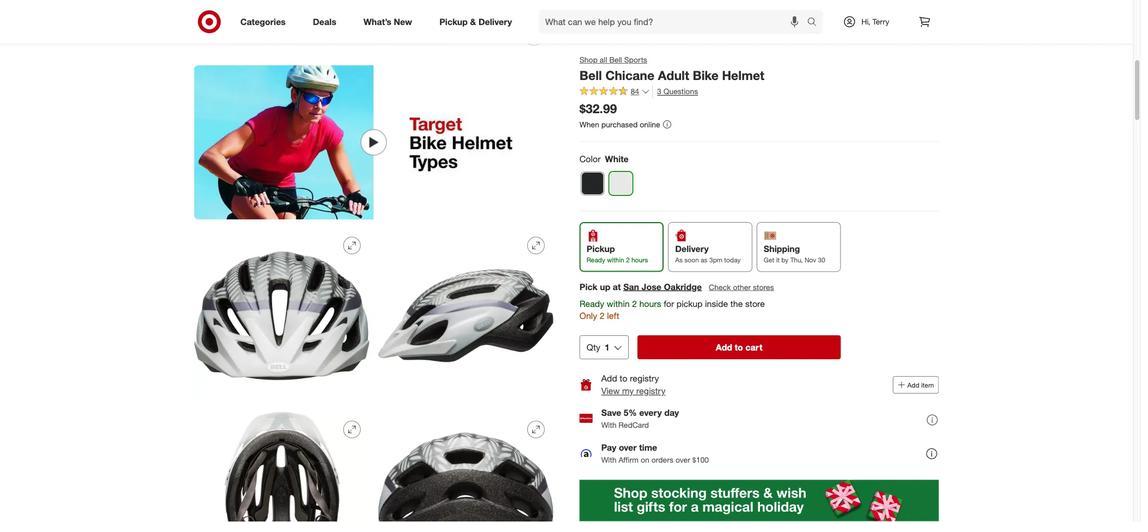 Task type: describe. For each thing, give the bounding box(es) containing it.
3 questions link
[[653, 85, 698, 98]]

1
[[605, 342, 610, 353]]

search
[[803, 17, 829, 28]]

hours inside pickup ready within 2 hours
[[632, 256, 648, 264]]

nov
[[805, 256, 817, 264]]

pickup for &
[[440, 16, 468, 27]]

today
[[725, 256, 741, 264]]

delivery inside delivery as soon as 3pm today
[[676, 244, 709, 254]]

30
[[818, 256, 826, 264]]

pick up at san jose oakridge
[[580, 282, 702, 292]]

oakridge
[[664, 282, 702, 292]]

view
[[602, 386, 620, 396]]

white image
[[610, 172, 633, 195]]

pick
[[580, 282, 598, 292]]

pickup & delivery link
[[430, 10, 526, 34]]

store
[[746, 298, 765, 309]]

bike
[[693, 68, 719, 83]]

color white
[[580, 154, 629, 164]]

left
[[607, 311, 620, 321]]

ready inside ready within 2 hours for pickup inside the store only 2 left
[[580, 298, 605, 309]]

within inside pickup ready within 2 hours
[[607, 256, 625, 264]]

deals link
[[304, 10, 350, 34]]

what's new
[[364, 16, 412, 27]]

online
[[640, 120, 661, 129]]

helmet
[[722, 68, 765, 83]]

every
[[640, 408, 662, 418]]

purchased
[[602, 120, 638, 129]]

it
[[777, 256, 780, 264]]

&
[[470, 16, 476, 27]]

advertisement region
[[580, 480, 939, 522]]

when purchased online
[[580, 120, 661, 129]]

0 vertical spatial delivery
[[479, 16, 512, 27]]

shop all bell sports bell chicane adult bike helmet
[[580, 55, 765, 83]]

84 link
[[580, 85, 650, 99]]

add to cart
[[716, 342, 763, 353]]

save
[[602, 408, 622, 418]]

What can we help you find? suggestions appear below search field
[[539, 10, 810, 34]]

deals
[[313, 16, 337, 27]]

thu,
[[791, 256, 803, 264]]

stores
[[753, 282, 774, 292]]

new
[[394, 16, 412, 27]]

terry
[[873, 17, 890, 26]]

pay over time with affirm on orders over $100
[[602, 442, 709, 465]]

0 vertical spatial bell
[[610, 55, 622, 65]]

for
[[664, 298, 675, 309]]

affirm
[[619, 455, 639, 465]]

categories
[[241, 16, 286, 27]]

84
[[631, 87, 640, 96]]

when
[[580, 120, 600, 129]]

0 horizontal spatial bell
[[580, 68, 602, 83]]

the
[[731, 298, 743, 309]]

sports
[[625, 55, 648, 65]]

$100
[[693, 455, 709, 465]]

only
[[580, 311, 598, 321]]

shipping
[[764, 244, 801, 254]]

black image
[[582, 172, 604, 195]]

add to registry view my registry
[[602, 373, 666, 396]]

what's
[[364, 16, 392, 27]]

on
[[641, 455, 650, 465]]

as
[[701, 256, 708, 264]]

jose
[[642, 282, 662, 292]]

1 vertical spatial 2
[[632, 298, 637, 309]]

adult
[[658, 68, 690, 83]]

up
[[600, 282, 611, 292]]

shipping get it by thu, nov 30
[[764, 244, 826, 264]]

1 horizontal spatial over
[[676, 455, 691, 465]]

view my registry link
[[602, 386, 666, 396]]

inside
[[705, 298, 729, 309]]

check other stores
[[709, 282, 774, 292]]

qty 1
[[587, 342, 610, 353]]

chicane
[[606, 68, 655, 83]]

shop
[[580, 55, 598, 65]]

san
[[624, 282, 640, 292]]

pickup & delivery
[[440, 16, 512, 27]]

qty
[[587, 342, 601, 353]]

pay
[[602, 442, 617, 453]]

day
[[665, 408, 679, 418]]

bell chicane adult bike helmet, 6 of 10 image
[[378, 413, 554, 522]]



Task type: vqa. For each thing, say whether or not it's contained in the screenshot.
- in the $4.50 Tie Dye Striped Gift Wrapping Paper - Spritz™
no



Task type: locate. For each thing, give the bounding box(es) containing it.
0 vertical spatial over
[[619, 442, 637, 453]]

0 horizontal spatial pickup
[[440, 16, 468, 27]]

2
[[626, 256, 630, 264], [632, 298, 637, 309], [600, 311, 605, 321]]

ready
[[587, 256, 606, 264], [580, 298, 605, 309]]

0 horizontal spatial 2
[[600, 311, 605, 321]]

with down save
[[602, 420, 617, 430]]

3pm
[[710, 256, 723, 264]]

0 vertical spatial hours
[[632, 256, 648, 264]]

delivery
[[479, 16, 512, 27], [676, 244, 709, 254]]

1 vertical spatial pickup
[[587, 244, 615, 254]]

san jose oakridge button
[[624, 281, 702, 293]]

add left item
[[908, 381, 920, 389]]

within
[[607, 256, 625, 264], [607, 298, 630, 309]]

categories link
[[231, 10, 299, 34]]

hours down jose
[[640, 298, 662, 309]]

ready up only at right
[[580, 298, 605, 309]]

soon
[[685, 256, 699, 264]]

3 questions
[[658, 87, 698, 96]]

2 with from the top
[[602, 455, 617, 465]]

save 5% every day with redcard
[[602, 408, 679, 430]]

0 horizontal spatial delivery
[[479, 16, 512, 27]]

with inside pay over time with affirm on orders over $100
[[602, 455, 617, 465]]

2 horizontal spatial add
[[908, 381, 920, 389]]

add
[[716, 342, 733, 353], [602, 373, 618, 384], [908, 381, 920, 389]]

with
[[602, 420, 617, 430], [602, 455, 617, 465]]

registry up every
[[637, 386, 666, 396]]

over left $100
[[676, 455, 691, 465]]

what's new link
[[354, 10, 426, 34]]

bell down shop at the right of the page
[[580, 68, 602, 83]]

registry up view my registry link
[[630, 373, 659, 384]]

0 vertical spatial ready
[[587, 256, 606, 264]]

0 horizontal spatial over
[[619, 442, 637, 453]]

hours
[[632, 256, 648, 264], [640, 298, 662, 309]]

2 left left
[[600, 311, 605, 321]]

2 inside pickup ready within 2 hours
[[626, 256, 630, 264]]

1 vertical spatial over
[[676, 455, 691, 465]]

add for add to cart
[[716, 342, 733, 353]]

hours inside ready within 2 hours for pickup inside the store only 2 left
[[640, 298, 662, 309]]

1 vertical spatial delivery
[[676, 244, 709, 254]]

1 vertical spatial with
[[602, 455, 617, 465]]

1 horizontal spatial delivery
[[676, 244, 709, 254]]

my
[[623, 386, 634, 396]]

ready up 'pick'
[[587, 256, 606, 264]]

check
[[709, 282, 731, 292]]

1 horizontal spatial 2
[[626, 256, 630, 264]]

get
[[764, 256, 775, 264]]

delivery as soon as 3pm today
[[676, 244, 741, 264]]

questions
[[664, 87, 698, 96]]

all
[[600, 55, 608, 65]]

to left cart at the bottom right of page
[[735, 342, 744, 353]]

hours up pick up at san jose oakridge
[[632, 256, 648, 264]]

hi, terry
[[862, 17, 890, 26]]

0 vertical spatial to
[[735, 342, 744, 353]]

ready within 2 hours for pickup inside the store only 2 left
[[580, 298, 765, 321]]

with inside save 5% every day with redcard
[[602, 420, 617, 430]]

0 vertical spatial 2
[[626, 256, 630, 264]]

0 horizontal spatial add
[[602, 373, 618, 384]]

2 down san
[[632, 298, 637, 309]]

$32.99
[[580, 101, 617, 116]]

over
[[619, 442, 637, 453], [676, 455, 691, 465]]

2 horizontal spatial 2
[[632, 298, 637, 309]]

to for registry
[[620, 373, 628, 384]]

to
[[735, 342, 744, 353], [620, 373, 628, 384]]

within inside ready within 2 hours for pickup inside the store only 2 left
[[607, 298, 630, 309]]

with down pay
[[602, 455, 617, 465]]

other
[[733, 282, 751, 292]]

add inside add to registry view my registry
[[602, 373, 618, 384]]

bell right all
[[610, 55, 622, 65]]

within up left
[[607, 298, 630, 309]]

pickup up up
[[587, 244, 615, 254]]

2 vertical spatial 2
[[600, 311, 605, 321]]

registry
[[630, 373, 659, 384], [637, 386, 666, 396]]

as
[[676, 256, 683, 264]]

bell chicane adult bike helmet, 1 of 10 image
[[194, 0, 554, 57]]

bell chicane adult bike helmet, 3 of 10 image
[[194, 229, 370, 404]]

redcard
[[619, 420, 649, 430]]

ready inside pickup ready within 2 hours
[[587, 256, 606, 264]]

0 vertical spatial registry
[[630, 373, 659, 384]]

to inside button
[[735, 342, 744, 353]]

to inside add to registry view my registry
[[620, 373, 628, 384]]

check other stores button
[[709, 281, 775, 293]]

bell chicane adult bike helmet, 4 of 10 image
[[378, 229, 554, 404]]

0 vertical spatial pickup
[[440, 16, 468, 27]]

pickup
[[677, 298, 703, 309]]

pickup ready within 2 hours
[[587, 244, 648, 264]]

0 vertical spatial within
[[607, 256, 625, 264]]

1 vertical spatial within
[[607, 298, 630, 309]]

0 vertical spatial with
[[602, 420, 617, 430]]

pickup left &
[[440, 16, 468, 27]]

1 vertical spatial to
[[620, 373, 628, 384]]

pickup for ready
[[587, 244, 615, 254]]

add item button
[[893, 376, 939, 394]]

item
[[922, 381, 935, 389]]

1 vertical spatial bell
[[580, 68, 602, 83]]

add for add to registry view my registry
[[602, 373, 618, 384]]

pickup inside pickup ready within 2 hours
[[587, 244, 615, 254]]

within up at at the right of page
[[607, 256, 625, 264]]

add left cart at the bottom right of page
[[716, 342, 733, 353]]

to up my
[[620, 373, 628, 384]]

white
[[605, 154, 629, 164]]

color
[[580, 154, 601, 164]]

over up affirm at bottom
[[619, 442, 637, 453]]

3
[[658, 87, 662, 96]]

1 with from the top
[[602, 420, 617, 430]]

0 horizontal spatial to
[[620, 373, 628, 384]]

add to cart button
[[638, 336, 841, 360]]

add up view
[[602, 373, 618, 384]]

5%
[[624, 408, 637, 418]]

delivery right &
[[479, 16, 512, 27]]

add for add item
[[908, 381, 920, 389]]

1 vertical spatial registry
[[637, 386, 666, 396]]

hi,
[[862, 17, 871, 26]]

1 vertical spatial hours
[[640, 298, 662, 309]]

bell
[[610, 55, 622, 65], [580, 68, 602, 83]]

1 horizontal spatial pickup
[[587, 244, 615, 254]]

to for cart
[[735, 342, 744, 353]]

delivery up soon
[[676, 244, 709, 254]]

add item
[[908, 381, 935, 389]]

1 horizontal spatial to
[[735, 342, 744, 353]]

search button
[[803, 10, 829, 36]]

1 horizontal spatial bell
[[610, 55, 622, 65]]

by
[[782, 256, 789, 264]]

time
[[640, 442, 658, 453]]

bell chicane adult bike helmet, 2 of 10, play video image
[[194, 66, 554, 220]]

2 up san
[[626, 256, 630, 264]]

at
[[613, 282, 621, 292]]

bell chicane adult bike helmet, 5 of 10 image
[[194, 413, 370, 522]]

1 horizontal spatial add
[[716, 342, 733, 353]]

cart
[[746, 342, 763, 353]]

orders
[[652, 455, 674, 465]]

1 vertical spatial ready
[[580, 298, 605, 309]]



